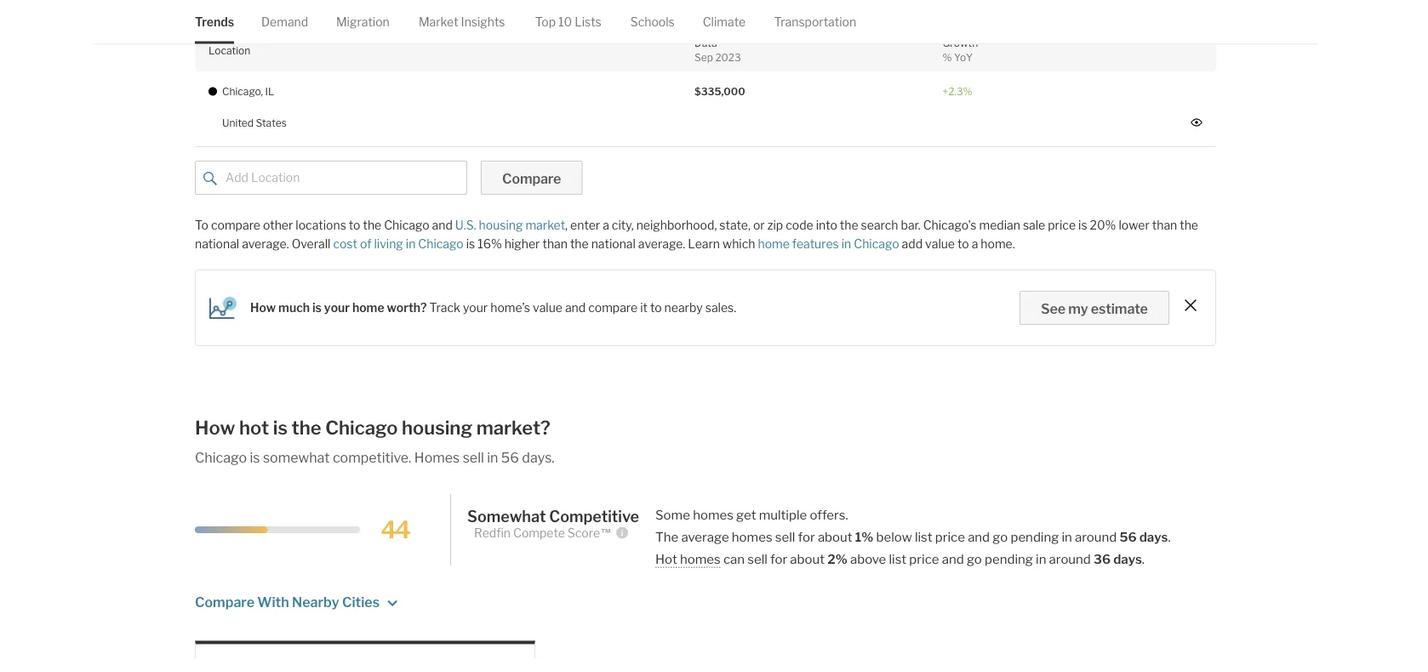 Task type: locate. For each thing, give the bounding box(es) containing it.
0 vertical spatial list
[[915, 529, 932, 545]]

about up 2%
[[818, 529, 852, 545]]

0 horizontal spatial 56
[[501, 449, 519, 466]]

market
[[419, 14, 458, 29]]

trends
[[195, 14, 234, 29]]

homes down get at right
[[732, 529, 772, 545]]

0 horizontal spatial average.
[[242, 237, 289, 251]]

price right sale
[[1048, 218, 1076, 232]]

see
[[1041, 300, 1066, 317]]

how for how hot is the chicago housing market?
[[195, 417, 235, 440]]

0 vertical spatial home
[[758, 237, 790, 251]]

10
[[558, 14, 572, 29]]

1 vertical spatial compare
[[195, 594, 254, 611]]

national down city,
[[591, 237, 636, 251]]

the up learn which home features in chicago add value to a home.
[[840, 218, 858, 232]]

0 horizontal spatial to
[[349, 218, 360, 232]]

a left home.
[[972, 237, 978, 251]]

insights
[[461, 14, 505, 29]]

a left city,
[[603, 218, 609, 232]]

migration
[[336, 14, 390, 29]]

data
[[694, 37, 717, 49]]

0 vertical spatial to
[[349, 218, 360, 232]]

list right below
[[915, 529, 932, 545]]

1 vertical spatial value
[[533, 301, 563, 315]]

average. down the neighborhood,
[[638, 237, 685, 251]]

1 horizontal spatial 56
[[1120, 529, 1137, 545]]

lists
[[575, 14, 601, 29]]

1 vertical spatial than
[[543, 237, 568, 251]]

schools link
[[630, 0, 675, 44]]

wrapper image
[[203, 172, 217, 186]]

can
[[723, 552, 745, 567]]

housing
[[479, 218, 523, 232], [402, 417, 472, 440]]

locations
[[296, 218, 346, 232]]

worth?
[[387, 301, 427, 315]]

chicago's median sale price is 20% lower than the national average.
[[195, 218, 1198, 251]]

how left hot
[[195, 417, 235, 440]]

1 vertical spatial how
[[195, 417, 235, 440]]

national
[[195, 237, 239, 251], [591, 237, 636, 251]]

0 horizontal spatial value
[[533, 301, 563, 315]]

days.
[[522, 449, 555, 466]]

0 vertical spatial days
[[1139, 529, 1168, 545]]

days
[[1139, 529, 1168, 545], [1113, 552, 1142, 567]]

to
[[195, 218, 208, 232]]

to compare other locations to the chicago and u.s. housing market , enter a city, neighborhood, state, or zip code into the search bar.
[[195, 218, 921, 232]]

about left 2%
[[790, 552, 825, 567]]

0 horizontal spatial than
[[543, 237, 568, 251]]

1 horizontal spatial .
[[1168, 529, 1171, 545]]

chicago up living
[[384, 218, 429, 232]]

0 horizontal spatial national
[[195, 237, 239, 251]]

a
[[603, 218, 609, 232], [972, 237, 978, 251]]

il
[[265, 86, 274, 98]]

is
[[1078, 218, 1087, 232], [466, 237, 475, 251], [312, 301, 322, 315], [273, 417, 288, 440], [250, 449, 260, 466]]

home left worth?
[[352, 301, 384, 315]]

and right below
[[968, 529, 990, 545]]

code
[[786, 218, 813, 232]]

average.
[[242, 237, 289, 251], [638, 237, 685, 251]]

compare for compare
[[502, 170, 561, 187]]

price right below
[[935, 529, 965, 545]]

0 vertical spatial a
[[603, 218, 609, 232]]

1 vertical spatial go
[[967, 552, 982, 567]]

0 horizontal spatial how
[[195, 417, 235, 440]]

around up 36 at the bottom
[[1075, 529, 1117, 545]]

how left much
[[250, 301, 276, 315]]

44
[[381, 516, 409, 544]]

1 vertical spatial compare
[[588, 301, 638, 315]]

schools
[[630, 14, 675, 29]]

chicago up competitive.
[[325, 417, 398, 440]]

1 horizontal spatial to
[[650, 301, 662, 315]]

than inside chicago's median sale price is 20% lower than the national average.
[[1152, 218, 1177, 232]]

2 vertical spatial to
[[650, 301, 662, 315]]

1 vertical spatial to
[[957, 237, 969, 251]]

,
[[565, 218, 568, 232]]

than down to compare other locations to the chicago and u.s. housing market , enter a city, neighborhood, state, or zip code into the search bar.
[[543, 237, 568, 251]]

16%
[[478, 237, 502, 251]]

the
[[363, 218, 381, 232], [840, 218, 858, 232], [1180, 218, 1198, 232], [570, 237, 589, 251], [292, 417, 321, 440]]

list down below
[[889, 552, 907, 567]]

estimate
[[1091, 300, 1148, 317]]

is left 20%
[[1078, 218, 1087, 232]]

compare for compare with nearby cities
[[195, 594, 254, 611]]

below
[[876, 529, 912, 545]]

transportation
[[774, 14, 856, 29]]

compare up market at the left top of page
[[502, 170, 561, 187]]

1 horizontal spatial go
[[993, 529, 1008, 545]]

0 vertical spatial for
[[798, 529, 815, 545]]

chicago
[[384, 218, 429, 232], [418, 237, 464, 251], [854, 237, 899, 251], [325, 417, 398, 440], [195, 449, 247, 466]]

around left 36 at the bottom
[[1049, 552, 1091, 567]]

around
[[1075, 529, 1117, 545], [1049, 552, 1091, 567]]

1 horizontal spatial list
[[915, 529, 932, 545]]

compare button
[[481, 161, 582, 195]]

features
[[792, 237, 839, 251]]

1 horizontal spatial sell
[[747, 552, 768, 567]]

2 average. from the left
[[638, 237, 685, 251]]

the right lower
[[1180, 218, 1198, 232]]

56 inside some homes get multiple offers. the average homes  sell for about 1% below list price and  go pending in around 56 days . hot homes can  sell for about 2% above list price and  go pending in around 36 days .
[[1120, 529, 1137, 545]]

to down chicago's
[[957, 237, 969, 251]]

to up cost
[[349, 218, 360, 232]]

sell down multiple
[[775, 529, 795, 545]]

1 horizontal spatial housing
[[479, 218, 523, 232]]

1 vertical spatial pending
[[985, 552, 1033, 567]]

0 horizontal spatial list
[[889, 552, 907, 567]]

and right above
[[942, 552, 964, 567]]

0 vertical spatial how
[[250, 301, 276, 315]]

1 vertical spatial a
[[972, 237, 978, 251]]

and left u.s.
[[432, 218, 453, 232]]

value down chicago's
[[925, 237, 955, 251]]

0 vertical spatial price
[[1048, 218, 1076, 232]]

0 horizontal spatial compare
[[195, 594, 254, 611]]

value right home's
[[533, 301, 563, 315]]

the down enter
[[570, 237, 589, 251]]

1 vertical spatial housing
[[402, 417, 472, 440]]

offers.
[[810, 507, 848, 523]]

is down hot
[[250, 449, 260, 466]]

housing up homes at left bottom
[[402, 417, 472, 440]]

2 vertical spatial price
[[909, 552, 939, 567]]

0 vertical spatial .
[[1168, 529, 1171, 545]]

0 vertical spatial compare
[[502, 170, 561, 187]]

is right hot
[[273, 417, 288, 440]]

56
[[501, 449, 519, 466], [1120, 529, 1137, 545]]

market?
[[476, 417, 550, 440]]

than
[[1152, 218, 1177, 232], [543, 237, 568, 251]]

1 horizontal spatial average.
[[638, 237, 685, 251]]

0 vertical spatial 56
[[501, 449, 519, 466]]

price down below
[[909, 552, 939, 567]]

which
[[723, 237, 755, 251]]

homes down average
[[680, 552, 721, 567]]

average. down "other"
[[242, 237, 289, 251]]

compete
[[513, 526, 565, 541]]

Add Location search field
[[195, 161, 467, 195]]

is left 16%
[[466, 237, 475, 251]]

pending
[[1011, 529, 1059, 545], [985, 552, 1033, 567]]

with
[[257, 594, 289, 611]]

national down the to
[[195, 237, 239, 251]]

track home value image
[[209, 297, 237, 319]]

2 horizontal spatial to
[[957, 237, 969, 251]]

how
[[250, 301, 276, 315], [195, 417, 235, 440]]

1 horizontal spatial your
[[463, 301, 488, 315]]

about
[[818, 529, 852, 545], [790, 552, 825, 567]]

for down multiple
[[770, 552, 787, 567]]

1 horizontal spatial for
[[798, 529, 815, 545]]

1 horizontal spatial than
[[1152, 218, 1177, 232]]

lower
[[1119, 218, 1150, 232]]

home
[[758, 237, 790, 251], [352, 301, 384, 315]]

the
[[655, 529, 678, 545]]

average. inside chicago's median sale price is 20% lower than the national average.
[[242, 237, 289, 251]]

0 horizontal spatial go
[[967, 552, 982, 567]]

1 average. from the left
[[242, 237, 289, 251]]

compare left with
[[195, 594, 254, 611]]

1 horizontal spatial national
[[591, 237, 636, 251]]

1 vertical spatial 56
[[1120, 529, 1137, 545]]

some homes get multiple offers. the average homes  sell for about 1% below list price and  go pending in around 56 days . hot homes can  sell for about 2% above list price and  go pending in around 36 days .
[[655, 507, 1171, 567]]

2 horizontal spatial sell
[[775, 529, 795, 545]]

2 vertical spatial homes
[[680, 552, 721, 567]]

1 horizontal spatial how
[[250, 301, 276, 315]]

search
[[861, 218, 898, 232]]

1 horizontal spatial value
[[925, 237, 955, 251]]

homes up average
[[693, 507, 734, 523]]

home down the zip
[[758, 237, 790, 251]]

1 vertical spatial home
[[352, 301, 384, 315]]

and
[[432, 218, 453, 232], [565, 301, 586, 315], [968, 529, 990, 545], [942, 552, 964, 567]]

sell
[[463, 449, 484, 466], [775, 529, 795, 545], [747, 552, 768, 567]]

0 horizontal spatial for
[[770, 552, 787, 567]]

chicago,
[[222, 86, 263, 98]]

0 vertical spatial go
[[993, 529, 1008, 545]]

0 horizontal spatial .
[[1142, 552, 1145, 567]]

0 horizontal spatial your
[[324, 301, 350, 315]]

go
[[993, 529, 1008, 545], [967, 552, 982, 567]]

0 vertical spatial sell
[[463, 449, 484, 466]]

learn
[[688, 237, 720, 251]]

1 vertical spatial list
[[889, 552, 907, 567]]

1 horizontal spatial compare
[[502, 170, 561, 187]]

how hot is the chicago housing market?
[[195, 417, 550, 440]]

compare inside button
[[502, 170, 561, 187]]

than right lower
[[1152, 218, 1177, 232]]

data sep 2023
[[694, 37, 741, 63]]

hot
[[239, 417, 269, 440]]

1 national from the left
[[195, 237, 239, 251]]

market insights link
[[419, 0, 505, 44]]

0 vertical spatial than
[[1152, 218, 1177, 232]]

0 vertical spatial compare
[[211, 218, 260, 232]]

list
[[915, 529, 932, 545], [889, 552, 907, 567]]

0 vertical spatial value
[[925, 237, 955, 251]]

redfin compete score ™
[[474, 526, 612, 541]]

yoy
[[954, 51, 973, 63]]

for down offers.
[[798, 529, 815, 545]]

your right much
[[324, 301, 350, 315]]

housing up 16%
[[479, 218, 523, 232]]

is right much
[[312, 301, 322, 315]]

demand
[[261, 14, 308, 29]]

sell right can
[[747, 552, 768, 567]]

hot
[[655, 552, 677, 567]]

compare
[[211, 218, 260, 232], [588, 301, 638, 315]]

homes
[[414, 449, 460, 466]]

0 vertical spatial housing
[[479, 218, 523, 232]]

compare right the to
[[211, 218, 260, 232]]

your right track
[[463, 301, 488, 315]]

your
[[324, 301, 350, 315], [463, 301, 488, 315]]

chicago's
[[923, 218, 977, 232]]

1 vertical spatial sell
[[775, 529, 795, 545]]

bar.
[[901, 218, 921, 232]]

compare with nearby cities
[[195, 594, 380, 611]]

to right "it" at the top left of page
[[650, 301, 662, 315]]

compare left "it" at the top left of page
[[588, 301, 638, 315]]

2 your from the left
[[463, 301, 488, 315]]

0 vertical spatial homes
[[693, 507, 734, 523]]

sell right homes at left bottom
[[463, 449, 484, 466]]



Task type: describe. For each thing, give the bounding box(es) containing it.
20%
[[1090, 218, 1116, 232]]

climate
[[703, 14, 746, 29]]

united
[[222, 116, 254, 129]]

states
[[256, 116, 287, 129]]

market
[[525, 218, 565, 232]]

growth % yoy
[[943, 37, 978, 63]]

overall cost of living in chicago is 16% higher than the national average.
[[289, 237, 685, 251]]

home's
[[490, 301, 530, 315]]

0 horizontal spatial compare
[[211, 218, 260, 232]]

learn which home features in chicago add value to a home.
[[685, 237, 1015, 251]]

cities
[[342, 594, 380, 611]]

1 horizontal spatial compare
[[588, 301, 638, 315]]

competitive
[[549, 507, 639, 526]]

1 horizontal spatial a
[[972, 237, 978, 251]]

top
[[535, 14, 556, 29]]

home.
[[981, 237, 1015, 251]]

see my estimate button
[[1020, 291, 1169, 325]]

chicago down u.s.
[[418, 237, 464, 251]]

0 horizontal spatial home
[[352, 301, 384, 315]]

and right home's
[[565, 301, 586, 315]]

my
[[1068, 300, 1088, 317]]

1 vertical spatial homes
[[732, 529, 772, 545]]

somewhat competitive
[[467, 507, 639, 526]]

2 national from the left
[[591, 237, 636, 251]]

1 vertical spatial price
[[935, 529, 965, 545]]

+2.3%
[[943, 86, 972, 98]]

$335,000
[[694, 86, 745, 98]]

united states
[[222, 116, 287, 129]]

city,
[[612, 218, 634, 232]]

2 vertical spatial sell
[[747, 552, 768, 567]]

enter
[[570, 218, 600, 232]]

national inside chicago's median sale price is 20% lower than the national average.
[[195, 237, 239, 251]]

somewhat
[[467, 507, 546, 526]]

see my estimate
[[1041, 300, 1148, 317]]

growth
[[943, 37, 978, 49]]

2023
[[715, 51, 741, 63]]

0 horizontal spatial sell
[[463, 449, 484, 466]]

competitive.
[[333, 449, 411, 466]]

other
[[263, 218, 293, 232]]

0 vertical spatial around
[[1075, 529, 1117, 545]]

u.s.
[[455, 218, 476, 232]]

nearby
[[664, 301, 703, 315]]

location
[[209, 44, 250, 56]]

multiple
[[759, 507, 807, 523]]

climate link
[[703, 0, 746, 44]]

1%
[[855, 529, 873, 545]]

top 10 lists link
[[535, 0, 601, 44]]

redfin
[[474, 526, 511, 541]]

chicago, il
[[222, 86, 274, 98]]

overall
[[292, 237, 331, 251]]

migration link
[[336, 0, 390, 44]]

0 horizontal spatial a
[[603, 218, 609, 232]]

trends link
[[195, 0, 234, 44]]

chicago down hot
[[195, 449, 247, 466]]

36
[[1094, 552, 1111, 567]]

1 your from the left
[[324, 301, 350, 315]]

the inside chicago's median sale price is 20% lower than the national average.
[[1180, 218, 1198, 232]]

sales.
[[705, 301, 736, 315]]

1 vertical spatial around
[[1049, 552, 1091, 567]]

1 vertical spatial for
[[770, 552, 787, 567]]

is inside chicago's median sale price is 20% lower than the national average.
[[1078, 218, 1087, 232]]

sale
[[1023, 218, 1045, 232]]

1 vertical spatial .
[[1142, 552, 1145, 567]]

1 vertical spatial days
[[1113, 552, 1142, 567]]

get
[[736, 507, 756, 523]]

add
[[902, 237, 923, 251]]

0 horizontal spatial housing
[[402, 417, 472, 440]]

living
[[374, 237, 403, 251]]

1 vertical spatial about
[[790, 552, 825, 567]]

track
[[429, 301, 460, 315]]

chicago down search
[[854, 237, 899, 251]]

it
[[640, 301, 648, 315]]

%
[[943, 51, 952, 63]]

or
[[753, 218, 765, 232]]

0 vertical spatial about
[[818, 529, 852, 545]]

price inside chicago's median sale price is 20% lower than the national average.
[[1048, 218, 1076, 232]]

sep
[[694, 51, 713, 63]]

much
[[278, 301, 310, 315]]

the up of in the left of the page
[[363, 218, 381, 232]]

2%
[[827, 552, 847, 567]]

0 vertical spatial pending
[[1011, 529, 1059, 545]]

market insights
[[419, 14, 505, 29]]

zip
[[767, 218, 783, 232]]

transportation link
[[774, 0, 856, 44]]

the up somewhat at bottom
[[292, 417, 321, 440]]

chicago is somewhat competitive. homes sell in 56 days.
[[195, 449, 555, 466]]

median
[[979, 218, 1020, 232]]

state,
[[719, 218, 751, 232]]

how for how much is your home worth? track your home's value and compare it to nearby sales.
[[250, 301, 276, 315]]

higher
[[505, 237, 540, 251]]

top 10 lists
[[535, 14, 601, 29]]

neighborhood,
[[636, 218, 717, 232]]

how much is your home worth? track your home's value and compare it to nearby sales.
[[250, 301, 736, 315]]

nearby
[[292, 594, 339, 611]]

above
[[850, 552, 886, 567]]

average
[[681, 529, 729, 545]]

1 horizontal spatial home
[[758, 237, 790, 251]]



Task type: vqa. For each thing, say whether or not it's contained in the screenshot.
2 inside Thursday 2 Nov
no



